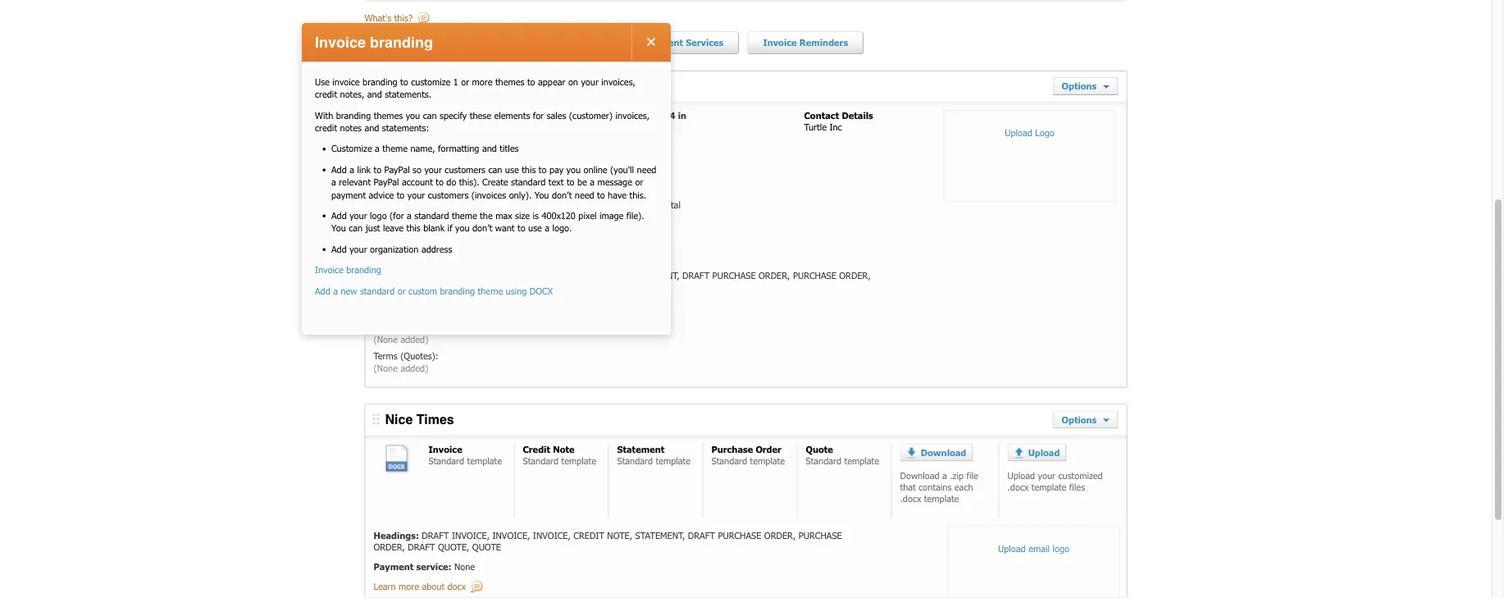 Task type: describe. For each thing, give the bounding box(es) containing it.
purchase order standard template
[[712, 444, 785, 467]]

contact details turtle inc upload logo
[[804, 110, 1055, 138]]

services
[[686, 37, 724, 48]]

2 invoice branding from the top
[[315, 265, 381, 276]]

formatting
[[438, 143, 480, 154]]

image
[[600, 210, 624, 221]]

can inside add your logo (for a standard theme the max size is 400x120 pixel image file). you can just leave this blank if you don't want to use a logo.
[[349, 223, 363, 234]]

2 vertical spatial or
[[398, 285, 406, 296]]

invoice
[[333, 76, 360, 87]]

download for download
[[921, 447, 967, 458]]

this inside add a link to paypal so your customers can use this to pay you online (you'll need a relevant paypal account to do this). create standard text to be a message or payment advice to your customers (invoices only). you don't need to have this.
[[522, 164, 536, 175]]

a right by
[[587, 187, 592, 198]]

upload for upload email logo
[[999, 543, 1026, 554]]

2 service: from the top
[[416, 562, 452, 573]]

payment
[[331, 189, 366, 200]]

invoice up new
[[315, 265, 344, 276]]

address
[[590, 110, 621, 121]]

(invoice
[[475, 322, 507, 333]]

advice
[[447, 322, 472, 333]]

currency
[[520, 199, 555, 211]]

docx
[[448, 581, 466, 593]]

add for add your logo (for a standard theme the max size is 400x120 pixel image file). you can just leave this blank if you don't want to use a logo.
[[331, 210, 347, 221]]

custom
[[409, 285, 437, 296]]

template inside purchase order standard template
[[750, 455, 785, 467]]

.docx inside the download a .zip file that contains each .docx template
[[900, 493, 922, 505]]

(quotes):
[[401, 350, 439, 362]]

1 terms from the top
[[374, 322, 398, 333]]

unicode
[[421, 122, 457, 133]]

a right (for
[[407, 210, 412, 221]]

logo inside logo align:                                      right tax                 exclusive tax subtotals                                                  by a single tax subtotal currency conversion as                                                          a single tax total
[[520, 162, 539, 173]]

address inside show: tax number column headings tax column unit price and quantity payment advice cut-away registered address logo discount
[[430, 225, 461, 236]]

1 none from the top
[[454, 302, 475, 313]]

1 horizontal spatial tax
[[648, 199, 660, 211]]

add for add your organization address
[[331, 244, 347, 255]]

be
[[578, 177, 587, 188]]

discount
[[385, 250, 420, 261]]

payment up the learn
[[374, 562, 414, 573]]

max
[[496, 210, 512, 221]]

to down 'column'
[[397, 189, 405, 200]]

branding down what's this? link
[[370, 34, 433, 51]]

a left new
[[333, 285, 338, 296]]

to inside add your logo (for a standard theme the max size is 400x120 pixel image file). you can just leave this blank if you don't want to use a logo.
[[518, 223, 526, 234]]

letter
[[414, 110, 441, 121]]

sales
[[547, 110, 566, 121]]

you inside add a link to paypal so your customers can use this to pay you online (you'll need a relevant paypal account to do this). create standard text to be a message or payment advice to your customers (invoices only). you don't need to have this.
[[567, 164, 581, 175]]

logo inside show: tax number column headings tax column unit price and quantity payment advice cut-away registered address logo discount
[[385, 237, 404, 248]]

3 in from the left
[[678, 110, 687, 121]]

your right so
[[425, 164, 442, 175]]

1 service: from the top
[[416, 302, 452, 313]]

what's this? link
[[365, 13, 432, 27]]

options for standard
[[1062, 81, 1100, 92]]

credit inside the with branding themes you can specify these elements for sales (customer) invoices, credit notes and statements:
[[315, 122, 337, 133]]

and inside show: tax number column headings tax column unit price and quantity payment advice cut-away registered address logo discount
[[426, 199, 441, 211]]

your inside use invoice branding to customize 1 or more themes to appear on your invoices, credit notes, and statements.
[[581, 76, 599, 87]]

a right as
[[615, 199, 620, 211]]

standard inside statement standard template
[[617, 455, 653, 467]]

0 vertical spatial need
[[637, 164, 657, 175]]

exclusive
[[536, 174, 572, 185]]

branding inside the with branding themes you can specify these elements for sales (customer) invoices, credit notes and statements:
[[336, 110, 371, 121]]

0 vertical spatial customers
[[445, 164, 486, 175]]

default settings link
[[519, 31, 620, 54]]

file
[[967, 470, 979, 481]]

1 vertical spatial single
[[622, 199, 645, 211]]

elements
[[494, 110, 530, 121]]

1 vertical spatial address
[[422, 244, 452, 255]]

(you'll
[[610, 164, 634, 175]]

times
[[417, 412, 454, 427]]

blank
[[424, 223, 445, 234]]

docx
[[530, 285, 553, 296]]

invoice inside "link"
[[763, 37, 797, 48]]

contains
[[919, 482, 952, 493]]

what's
[[365, 13, 392, 24]]

a down font:
[[375, 143, 380, 154]]

learn more about docx
[[374, 581, 466, 593]]

want
[[495, 223, 515, 234]]

bottom:
[[526, 110, 558, 121]]

quote
[[806, 444, 834, 455]]

invoice standard template
[[429, 444, 502, 467]]

that
[[900, 482, 916, 493]]

a inside the download a .zip file that contains each .docx template
[[943, 470, 947, 481]]

this).
[[459, 177, 480, 188]]

your inside add your logo (for a standard theme the max size is 400x120 pixel image file). you can just leave this blank if you don't want to use a logo.
[[350, 210, 367, 221]]

nice
[[385, 412, 413, 427]]

template inside upload your customized .docx template files
[[1032, 482, 1067, 493]]

invoice reminders
[[763, 37, 848, 48]]

logo for email
[[1053, 543, 1070, 554]]

statement
[[617, 444, 665, 455]]

template inside quote standard template
[[845, 455, 880, 467]]

statements.
[[385, 89, 432, 100]]

branding right custom
[[440, 285, 475, 296]]

nice times
[[385, 412, 454, 427]]

logo align:                                      right tax                 exclusive tax subtotals                                                  by a single tax subtotal currency conversion as                                                          a single tax total
[[520, 162, 681, 211]]

price
[[404, 199, 423, 211]]

a right "be"
[[590, 177, 595, 188]]

logo.
[[553, 223, 572, 234]]

standard up us in the left top of the page
[[385, 78, 442, 93]]

away
[[466, 212, 486, 223]]

use invoice branding to customize 1 or more themes to appear on your invoices, credit notes, and statements.
[[315, 76, 636, 100]]

us
[[399, 110, 411, 121]]

0 horizontal spatial single
[[595, 187, 617, 198]]

show: tax number column headings tax column unit price and quantity payment advice cut-away registered address logo discount
[[374, 150, 486, 261]]

receipt
[[564, 282, 599, 293]]

or inside use invoice branding to customize 1 or more themes to appear on your invoices, credit notes, and statements.
[[461, 76, 469, 87]]

tax up the unit on the left of page
[[385, 187, 399, 198]]

your up the invoice branding link
[[350, 244, 367, 255]]

contact
[[804, 110, 840, 121]]

can inside the with branding themes you can specify these elements for sales (customer) invoices, credit notes and statements:
[[423, 110, 437, 121]]

quote, inside draft invoice,                 invoice,                 invoice,                 credit note,                 statement,                             draft purchase order,                 purchase order,                             draft quote,                             quote
[[438, 542, 470, 553]]

quote, down discount
[[404, 282, 435, 293]]

logo for your
[[370, 210, 387, 221]]

leave
[[383, 223, 404, 234]]

a up payment
[[331, 177, 336, 188]]

you inside add a link to paypal so your customers can use this to pay you online (you'll need a relevant paypal account to do this). create standard text to be a message or payment advice to your customers (invoices only). you don't need to have this.
[[535, 189, 549, 200]]

can inside add a link to paypal so your customers can use this to pay you online (you'll need a relevant paypal account to do this). create standard text to be a message or payment advice to your customers (invoices only). you don't need to have this.
[[489, 164, 502, 175]]

arial
[[397, 122, 418, 133]]

headings: for headings:
[[374, 530, 419, 541]]

(for
[[390, 210, 404, 221]]

logo inside contact details turtle inc upload logo
[[1036, 127, 1055, 138]]

to left appear
[[527, 76, 535, 87]]

2 none from the top
[[454, 562, 475, 573]]

tax up "only)."
[[520, 174, 533, 185]]

use inside add your logo (for a standard theme the max size is 400x120 pixel image file). you can just leave this blank if you don't want to use a logo.
[[528, 223, 542, 234]]

invoices, inside the with branding themes you can specify these elements for sales (customer) invoices, credit notes and statements:
[[616, 110, 650, 121]]

with branding themes you can specify these elements for sales (customer) invoices, credit notes and statements:
[[315, 110, 650, 133]]

credit inside use invoice branding to customize 1 or more themes to appear on your invoices, credit notes, and statements.
[[315, 89, 337, 100]]

0 horizontal spatial standard
[[360, 285, 395, 296]]

themes inside the with branding themes you can specify these elements for sales (customer) invoices, credit notes and statements:
[[374, 110, 403, 121]]

number
[[402, 162, 432, 173]]

these
[[470, 110, 491, 121]]

standard inside add a link to paypal so your customers can use this to pay you online (you'll need a relevant paypal account to do this). create standard text to be a message or payment advice to your customers (invoices only). you don't need to have this.
[[511, 177, 546, 188]]

2 payment service: none from the top
[[374, 562, 475, 573]]

default
[[540, 37, 573, 48]]

upload email logo
[[999, 543, 1070, 554]]

customize a theme name, formatting and titles
[[331, 143, 519, 154]]

don't inside add a link to paypal so your customers can use this to pay you online (you'll need a relevant paypal account to do this). create standard text to be a message or payment advice to your customers (invoices only). you don't need to have this.
[[552, 189, 572, 200]]

upload for upload
[[1029, 447, 1060, 458]]

terms & payment advice (invoice and statement): (none added) terms (quotes): (none added)
[[374, 322, 575, 374]]

appear
[[538, 76, 566, 87]]

2 0.4 from the left
[[661, 110, 676, 121]]

9pt
[[479, 122, 494, 133]]

and left titles
[[482, 143, 497, 154]]

a left logo. on the top left of the page
[[545, 223, 550, 234]]

upload logo link
[[944, 110, 1116, 202]]

you inside add your logo (for a standard theme the max size is 400x120 pixel image file). you can just leave this blank if you don't want to use a logo.
[[331, 223, 346, 234]]

font:
[[374, 122, 394, 133]]

1 vertical spatial paypal
[[374, 177, 399, 188]]

branding up new
[[346, 265, 381, 276]]

payment up '&'
[[374, 302, 414, 313]]

2 (none from the top
[[374, 363, 398, 374]]

learn
[[374, 581, 396, 593]]

branding
[[408, 36, 449, 47]]

quote
[[472, 542, 501, 553]]

new
[[385, 36, 406, 47]]

.zip
[[950, 470, 964, 481]]

unit
[[385, 199, 401, 211]]

add a new standard or custom branding theme using docx link
[[315, 285, 553, 296]]

statement, inside draft invoice,                 invoice,                 invoice,                 credit note,                 statement,                             draft purchase order,                 purchase order,                             draft quote,                             quote
[[635, 530, 685, 541]]

quantity
[[444, 199, 476, 211]]

note, inside draft invoice,                 invoice,                 invoice,                 credit note,                 statement,                             draft purchase order,                 purchase order,                             draft quote,                             quote
[[607, 530, 633, 541]]

headings: draft invoice,             invoice,             invoice,             credit note,             statement,             draft purchase order,                         purchase order, draft quote,                         quote,             remittance advice,             receipt
[[374, 270, 871, 293]]

upload for upload your customized .docx template files
[[1008, 470, 1036, 481]]

1 vertical spatial more
[[399, 581, 419, 593]]

1 vertical spatial customers
[[428, 189, 469, 200]]

turtle
[[804, 122, 827, 133]]

is
[[533, 210, 539, 221]]

notes,
[[340, 89, 365, 100]]

page: us letter margins top: 0.5 in bottom: 0.4 in address padding: 0.4 in font: arial unicode ms,               9pt
[[374, 110, 687, 133]]

to left "be"
[[567, 177, 575, 188]]

standard inside invoice standard template
[[429, 455, 464, 467]]

files
[[1070, 482, 1086, 493]]

0.5
[[498, 110, 513, 121]]

column
[[385, 174, 415, 185]]

2 in from the left
[[578, 110, 587, 121]]



Task type: vqa. For each thing, say whether or not it's contained in the screenshot.
INVOICE AMOUNT
no



Task type: locate. For each thing, give the bounding box(es) containing it.
your right on
[[581, 76, 599, 87]]

1 vertical spatial need
[[575, 189, 594, 200]]

0 vertical spatial don't
[[552, 189, 572, 200]]

0.4
[[561, 110, 576, 121], [661, 110, 676, 121]]

add inside add a link to paypal so your customers can use this to pay you online (you'll need a relevant paypal account to do this). create standard text to be a message or payment advice to your customers (invoices only). you don't need to have this.
[[331, 164, 347, 175]]

new
[[341, 285, 357, 296]]

download link
[[900, 444, 973, 462]]

1 horizontal spatial this
[[522, 164, 536, 175]]

1 vertical spatial you
[[331, 223, 346, 234]]

1 vertical spatial standard
[[415, 210, 449, 221]]

headings: for headings: draft invoice,             invoice,             invoice,             credit note,             statement,             draft purchase order,                         purchase order, draft quote,                         quote,             remittance advice,             receipt
[[374, 270, 414, 281]]

standard down quote
[[806, 455, 842, 467]]

template down statement
[[656, 455, 691, 467]]

invoice inside invoice standard template
[[429, 444, 462, 455]]

0 vertical spatial more
[[472, 76, 493, 87]]

1 vertical spatial tax
[[648, 199, 660, 211]]

don't down the
[[473, 223, 493, 234]]

credit note standard template
[[523, 444, 597, 467]]

to up "statements."
[[400, 76, 408, 87]]

add down payment
[[331, 210, 347, 221]]

template down contains on the right
[[925, 493, 959, 505]]

invoices, inside use invoice branding to customize 1 or more themes to appear on your invoices, credit notes, and statements.
[[602, 76, 636, 87]]

2 horizontal spatial in
[[678, 110, 687, 121]]

service: down the add a new standard or custom branding theme using docx
[[416, 302, 452, 313]]

note
[[553, 444, 575, 455]]

1 vertical spatial credit
[[574, 530, 605, 541]]

1 vertical spatial headings:
[[374, 530, 419, 541]]

statements:
[[382, 122, 429, 133]]

0 vertical spatial tax
[[620, 187, 633, 198]]

standard inside add your logo (for a standard theme the max size is 400x120 pixel image file). you can just leave this blank if you don't want to use a logo.
[[415, 210, 449, 221]]

branding inside use invoice branding to customize 1 or more themes to appear on your invoices, credit notes, and statements.
[[363, 76, 398, 87]]

more right 1
[[472, 76, 493, 87]]

invoice branding link
[[315, 265, 381, 276]]

standard right new
[[360, 285, 395, 296]]

theme down statements:
[[383, 143, 408, 154]]

0 vertical spatial headings:
[[374, 270, 414, 281]]

in right padding:
[[678, 110, 687, 121]]

0 vertical spatial credit
[[315, 89, 337, 100]]

need up subtotal
[[637, 164, 657, 175]]

branding
[[370, 34, 433, 51], [363, 76, 398, 87], [336, 110, 371, 121], [346, 265, 381, 276], [440, 285, 475, 296]]

0 vertical spatial added)
[[401, 334, 429, 345]]

1 headings: from the top
[[374, 270, 414, 281]]

1 vertical spatial invoice branding
[[315, 265, 381, 276]]

1 vertical spatial advice
[[422, 212, 448, 223]]

template inside the download a .zip file that contains each .docx template
[[925, 493, 959, 505]]

0 vertical spatial terms
[[374, 322, 398, 333]]

credit down with
[[315, 122, 337, 133]]

headings: inside headings: draft invoice,             invoice,             invoice,             credit note,             statement,             draft purchase order,                         purchase order, draft quote,                         quote,             remittance advice,             receipt
[[374, 270, 414, 281]]

and right notes,
[[367, 89, 382, 100]]

to
[[400, 76, 408, 87], [527, 76, 535, 87], [374, 164, 382, 175], [539, 164, 547, 175], [436, 177, 444, 188], [567, 177, 575, 188], [397, 189, 405, 200], [597, 189, 605, 200], [518, 223, 526, 234]]

2 horizontal spatial logo
[[1036, 127, 1055, 138]]

1 horizontal spatial can
[[423, 110, 437, 121]]

.docx inside upload your customized .docx template files
[[1008, 482, 1029, 493]]

right
[[567, 162, 587, 173]]

0 vertical spatial download
[[921, 447, 967, 458]]

headings: down discount
[[374, 270, 414, 281]]

0 vertical spatial statement,
[[630, 270, 680, 281]]

1 credit from the top
[[315, 89, 337, 100]]

2 options from the top
[[1062, 414, 1100, 425]]

standard inside quote standard template
[[806, 455, 842, 467]]

address
[[430, 225, 461, 236], [422, 244, 452, 255]]

subtotal
[[635, 187, 667, 198]]

paypal down show:
[[384, 164, 410, 175]]

and inside terms & payment advice (invoice and statement): (none added) terms (quotes): (none added)
[[510, 322, 525, 333]]

customers down do
[[428, 189, 469, 200]]

standard down credit
[[523, 455, 559, 467]]

purchase
[[712, 444, 753, 455]]

1 vertical spatial or
[[635, 177, 644, 188]]

have
[[608, 189, 627, 200]]

0 vertical spatial (none
[[374, 334, 398, 345]]

more right the learn
[[399, 581, 419, 593]]

each
[[955, 482, 974, 493]]

none up advice
[[454, 302, 475, 313]]

themes inside use invoice branding to customize 1 or more themes to appear on your invoices, credit notes, and statements.
[[496, 76, 525, 87]]

0 vertical spatial note,
[[602, 270, 627, 281]]

0 vertical spatial invoice branding
[[315, 34, 433, 51]]

0 horizontal spatial logo
[[370, 210, 387, 221]]

advice inside add a link to paypal so your customers can use this to pay you online (you'll need a relevant paypal account to do this). create standard text to be a message or payment advice to your customers (invoices only). you don't need to have this.
[[369, 189, 394, 200]]

payment up registered
[[385, 212, 420, 223]]

by
[[575, 187, 584, 198]]

1 0.4 from the left
[[561, 110, 576, 121]]

0 vertical spatial can
[[423, 110, 437, 121]]

in
[[515, 110, 524, 121], [578, 110, 587, 121], [678, 110, 687, 121]]

tax down (you'll
[[620, 187, 633, 198]]

0 vertical spatial options
[[1062, 81, 1100, 92]]

details
[[842, 110, 874, 121]]

logo inside add your logo (for a standard theme the max size is 400x120 pixel image file). you can just leave this blank if you don't want to use a logo.
[[370, 210, 387, 221]]

advice,
[[528, 282, 561, 293]]

note,
[[602, 270, 627, 281], [607, 530, 633, 541]]

standard down purchase
[[712, 455, 748, 467]]

statement):
[[528, 322, 575, 333]]

you
[[535, 189, 549, 200], [331, 223, 346, 234]]

1 vertical spatial you
[[567, 164, 581, 175]]

you right if
[[455, 223, 470, 234]]

padding:
[[624, 110, 658, 121]]

none
[[454, 302, 475, 313], [454, 562, 475, 573]]

0 vertical spatial invoices,
[[602, 76, 636, 87]]

0 horizontal spatial advice
[[369, 189, 394, 200]]

1 vertical spatial service:
[[416, 562, 452, 573]]

name,
[[411, 143, 435, 154]]

advice inside show: tax number column headings tax column unit price and quantity payment advice cut-away registered address logo discount
[[422, 212, 448, 223]]

your
[[581, 76, 599, 87], [425, 164, 442, 175], [408, 189, 425, 200], [350, 210, 367, 221], [350, 244, 367, 255], [1038, 470, 1056, 481]]

1 vertical spatial download
[[900, 470, 940, 481]]

1 horizontal spatial need
[[637, 164, 657, 175]]

add a new standard or custom branding theme using docx
[[315, 285, 553, 296]]

order
[[756, 444, 782, 455]]

don't inside add your logo (for a standard theme the max size is 400x120 pixel image file). you can just leave this blank if you don't want to use a logo.
[[473, 223, 493, 234]]

2 vertical spatial can
[[349, 223, 363, 234]]

your down account
[[408, 189, 425, 200]]

template inside statement standard template
[[656, 455, 691, 467]]

payment services link
[[628, 31, 739, 54]]

download for download a .zip file that contains each .docx template
[[900, 470, 940, 481]]

0 horizontal spatial you
[[406, 110, 420, 121]]

template left credit note standard template
[[467, 455, 502, 467]]

a left .zip
[[943, 470, 947, 481]]

standard inside purchase order standard template
[[712, 455, 748, 467]]

single
[[595, 187, 617, 198], [622, 199, 645, 211]]

invoice branding down "what's"
[[315, 34, 433, 51]]

0 vertical spatial paypal
[[384, 164, 410, 175]]

credit
[[523, 444, 551, 455]]

you up "be"
[[567, 164, 581, 175]]

0 horizontal spatial .docx
[[900, 493, 922, 505]]

2 vertical spatial you
[[455, 223, 470, 234]]

options for nice times
[[1062, 414, 1100, 425]]

1 vertical spatial note,
[[607, 530, 633, 541]]

0 vertical spatial or
[[461, 76, 469, 87]]

added) down (quotes):
[[401, 363, 429, 374]]

tax up "currency"
[[520, 187, 533, 198]]

.docx down that
[[900, 493, 922, 505]]

1 vertical spatial logo
[[520, 162, 539, 173]]

1 horizontal spatial use
[[528, 223, 542, 234]]

0 horizontal spatial tax
[[620, 187, 633, 198]]

organization
[[370, 244, 419, 255]]

add inside add your logo (for a standard theme the max size is 400x120 pixel image file). you can just leave this blank if you don't want to use a logo.
[[331, 210, 347, 221]]

or inside add a link to paypal so your customers can use this to pay you online (you'll need a relevant paypal account to do this). create standard text to be a message or payment advice to your customers (invoices only). you don't need to have this.
[[635, 177, 644, 188]]

the
[[480, 210, 493, 221]]

more inside use invoice branding to customize 1 or more themes to appear on your invoices, credit notes, and statements.
[[472, 76, 493, 87]]

message
[[598, 177, 633, 188]]

tax down show:
[[385, 162, 399, 173]]

download inside the download a .zip file that contains each .docx template
[[900, 470, 940, 481]]

this inside add your logo (for a standard theme the max size is 400x120 pixel image file). you can just leave this blank if you don't want to use a logo.
[[407, 223, 421, 234]]

statement, down file).
[[630, 270, 680, 281]]

quote, right custom
[[438, 282, 470, 293]]

template inside credit note standard template
[[562, 455, 597, 467]]

use
[[505, 164, 519, 175], [528, 223, 542, 234]]

0 vertical spatial use
[[505, 164, 519, 175]]

theme inside add your logo (for a standard theme the max size is 400x120 pixel image file). you can just leave this blank if you don't want to use a logo.
[[452, 210, 477, 221]]

standard
[[385, 78, 442, 93], [429, 455, 464, 467], [523, 455, 559, 467], [617, 455, 653, 467], [712, 455, 748, 467], [806, 455, 842, 467]]

none up docx
[[454, 562, 475, 573]]

about
[[422, 581, 445, 593]]

2 terms from the top
[[374, 350, 398, 362]]

1 vertical spatial none
[[454, 562, 475, 573]]

theme left the using
[[478, 285, 503, 296]]

(none up nice
[[374, 363, 398, 374]]

0 horizontal spatial or
[[398, 285, 406, 296]]

you inside the with branding themes you can specify these elements for sales (customer) invoices, credit notes and statements:
[[406, 110, 420, 121]]

to left pay
[[539, 164, 547, 175]]

theme up if
[[452, 210, 477, 221]]

statement, inside headings: draft invoice,             invoice,             invoice,             credit note,             statement,             draft purchase order,                         purchase order, draft quote,                         quote,             remittance advice,             receipt
[[630, 270, 680, 281]]

invoice left reminders
[[763, 37, 797, 48]]

use up create
[[505, 164, 519, 175]]

0 vertical spatial themes
[[496, 76, 525, 87]]

terms
[[374, 322, 398, 333], [374, 350, 398, 362]]

1 (none from the top
[[374, 334, 398, 345]]

and right price
[[426, 199, 441, 211]]

conversion
[[558, 199, 600, 211]]

invoice branding up new
[[315, 265, 381, 276]]

payment inside show: tax number column headings tax column unit price and quantity payment advice cut-away registered address logo discount
[[385, 212, 420, 223]]

you up 'arial'
[[406, 110, 420, 121]]

1 vertical spatial added)
[[401, 363, 429, 374]]

invoices,
[[602, 76, 636, 87], [616, 110, 650, 121]]

headings
[[418, 174, 454, 185]]

1 added) from the top
[[401, 334, 429, 345]]

you left 'just'
[[331, 223, 346, 234]]

template left download "link"
[[845, 455, 880, 467]]

credit down use
[[315, 89, 337, 100]]

don't down text
[[552, 189, 572, 200]]

standard inside credit note standard template
[[523, 455, 559, 467]]

your up 'just'
[[350, 210, 367, 221]]

1 in from the left
[[515, 110, 524, 121]]

0 horizontal spatial don't
[[473, 223, 493, 234]]

upload inside contact details turtle inc upload logo
[[1005, 127, 1033, 138]]

for
[[533, 110, 544, 121]]

standard up "only)."
[[511, 177, 546, 188]]

paypal
[[384, 164, 410, 175], [374, 177, 399, 188]]

with
[[315, 110, 333, 121]]

this right leave
[[407, 223, 421, 234]]

1 horizontal spatial standard
[[415, 210, 449, 221]]

added) down '&'
[[401, 334, 429, 345]]

add for add a new standard or custom branding theme using docx
[[315, 285, 330, 296]]

0 horizontal spatial themes
[[374, 110, 403, 121]]

download inside "link"
[[921, 447, 967, 458]]

2 horizontal spatial you
[[567, 164, 581, 175]]

inc
[[830, 122, 842, 133]]

add for add a link to paypal so your customers can use this to pay you online (you'll need a relevant paypal account to do this). create standard text to be a message or payment advice to your customers (invoices only). you don't need to have this.
[[331, 164, 347, 175]]

0 vertical spatial payment service: none
[[374, 302, 475, 313]]

1 horizontal spatial .docx
[[1008, 482, 1029, 493]]

1 vertical spatial statement,
[[635, 530, 685, 541]]

address down blank
[[422, 244, 452, 255]]

download
[[921, 447, 967, 458], [900, 470, 940, 481]]

options
[[1062, 81, 1100, 92], [1062, 414, 1100, 425]]

single up as
[[595, 187, 617, 198]]

download up that
[[900, 470, 940, 481]]

payment left services
[[643, 37, 683, 48]]

1 horizontal spatial you
[[535, 189, 549, 200]]

1 invoice branding from the top
[[315, 34, 433, 51]]

to right the link
[[374, 164, 382, 175]]

upload inside upload your customized .docx template files
[[1008, 470, 1036, 481]]

1 options from the top
[[1062, 81, 1100, 92]]

logo
[[370, 210, 387, 221], [1053, 543, 1070, 554]]

0 vertical spatial credit
[[568, 270, 599, 281]]

1 payment service: none from the top
[[374, 302, 475, 313]]

to left do
[[436, 177, 444, 188]]

0 vertical spatial none
[[454, 302, 475, 313]]

just
[[366, 223, 380, 234]]

2 added) from the top
[[401, 363, 429, 374]]

subtotals
[[536, 187, 572, 198]]

0 vertical spatial theme
[[383, 143, 408, 154]]

1 horizontal spatial you
[[455, 223, 470, 234]]

0 vertical spatial .docx
[[1008, 482, 1029, 493]]

1 vertical spatial payment service: none
[[374, 562, 475, 573]]

download up .zip
[[921, 447, 967, 458]]

0 vertical spatial single
[[595, 187, 617, 198]]

your inside upload your customized .docx template files
[[1038, 470, 1056, 481]]

payment service: none up learn more about docx at the bottom left
[[374, 562, 475, 573]]

this.
[[630, 189, 647, 200]]

and down page:
[[365, 122, 379, 133]]

2 horizontal spatial theme
[[478, 285, 503, 296]]

learn more about docx link
[[374, 581, 486, 596]]

0 vertical spatial logo
[[370, 210, 387, 221]]

add your organization address
[[331, 244, 452, 255]]

create
[[483, 177, 508, 188]]

new branding theme link
[[369, 31, 491, 54]]

0 horizontal spatial theme
[[383, 143, 408, 154]]

themes up font:
[[374, 110, 403, 121]]

0 vertical spatial you
[[406, 110, 420, 121]]

a left the link
[[350, 164, 354, 175]]

1 horizontal spatial in
[[578, 110, 587, 121]]

and inside use invoice branding to customize 1 or more themes to appear on your invoices, credit notes, and statements.
[[367, 89, 382, 100]]

add a link to paypal so your customers can use this to pay you online (you'll need a relevant paypal account to do this). create standard text to be a message or payment advice to your customers (invoices only). you don't need to have this.
[[331, 164, 657, 200]]

show:
[[374, 150, 399, 161]]

credit inside draft invoice,                 invoice,                 invoice,                 credit note,                 statement,                             draft purchase order,                 purchase order,                             draft quote,                             quote
[[574, 530, 605, 541]]

2 vertical spatial logo
[[385, 237, 404, 248]]

upload
[[1005, 127, 1033, 138], [1029, 447, 1060, 458], [1008, 470, 1036, 481], [999, 543, 1026, 554]]

purchase
[[713, 270, 756, 281], [793, 270, 837, 281], [718, 530, 762, 541], [799, 530, 842, 541]]

add your logo (for a standard theme the max size is 400x120 pixel image file). you can just leave this blank if you don't want to use a logo.
[[331, 210, 645, 234]]

can up create
[[489, 164, 502, 175]]

0 horizontal spatial this
[[407, 223, 421, 234]]

1 vertical spatial don't
[[473, 223, 493, 234]]

0 horizontal spatial can
[[349, 223, 363, 234]]

text
[[549, 177, 564, 188]]

tax down subtotal
[[648, 199, 660, 211]]

1 horizontal spatial logo
[[1053, 543, 1070, 554]]

email
[[1029, 543, 1050, 554]]

using
[[506, 285, 527, 296]]

to left have
[[597, 189, 605, 200]]

0 horizontal spatial use
[[505, 164, 519, 175]]

0 vertical spatial standard
[[511, 177, 546, 188]]

2 horizontal spatial can
[[489, 164, 502, 175]]

&
[[401, 322, 407, 333]]

1 vertical spatial theme
[[452, 210, 477, 221]]

1 horizontal spatial themes
[[496, 76, 525, 87]]

invoice up invoice
[[315, 34, 366, 51]]

statement, down statement standard template
[[635, 530, 685, 541]]

.docx down upload link at the right of page
[[1008, 482, 1029, 493]]

0.4 right "bottom:"
[[561, 110, 576, 121]]

ms,
[[460, 122, 476, 133]]

need down "be"
[[575, 189, 594, 200]]

2 credit from the top
[[315, 122, 337, 133]]

advice down 'column'
[[369, 189, 394, 200]]

1 vertical spatial this
[[407, 223, 421, 234]]

1 horizontal spatial single
[[622, 199, 645, 211]]

0 horizontal spatial 0.4
[[561, 110, 576, 121]]

use
[[315, 76, 330, 87]]

1 horizontal spatial logo
[[520, 162, 539, 173]]

2 headings: from the top
[[374, 530, 419, 541]]

you inside add your logo (for a standard theme the max size is 400x120 pixel image file). you can just leave this blank if you don't want to use a logo.
[[455, 223, 470, 234]]

0 horizontal spatial more
[[399, 581, 419, 593]]

note, inside headings: draft invoice,             invoice,             invoice,             credit note,             statement,             draft purchase order,                         purchase order, draft quote,                         quote,             remittance advice,             receipt
[[602, 270, 627, 281]]

your down upload link at the right of page
[[1038, 470, 1056, 481]]

use inside add a link to paypal so your customers can use this to pay you online (you'll need a relevant paypal account to do this). create standard text to be a message or payment advice to your customers (invoices only). you don't need to have this.
[[505, 164, 519, 175]]

payment inside terms & payment advice (invoice and statement): (none added) terms (quotes): (none added)
[[409, 322, 444, 333]]

1 horizontal spatial don't
[[552, 189, 572, 200]]

in right 0.5
[[515, 110, 524, 121]]

(invoices
[[472, 189, 506, 200]]

terms left '&'
[[374, 322, 398, 333]]

can left 'just'
[[349, 223, 363, 234]]

and inside the with branding themes you can specify these elements for sales (customer) invoices, credit notes and statements:
[[365, 122, 379, 133]]

upload link
[[1008, 444, 1067, 462]]

invoice,
[[446, 270, 484, 281], [487, 270, 525, 281], [528, 270, 565, 281], [452, 530, 490, 541], [493, 530, 530, 541], [533, 530, 571, 541]]

this left align:
[[522, 164, 536, 175]]

you down text
[[535, 189, 549, 200]]

2 vertical spatial standard
[[360, 285, 395, 296]]

template down note
[[562, 455, 597, 467]]

registered
[[385, 225, 427, 236]]

address down cut-
[[430, 225, 461, 236]]

credit inside headings: draft invoice,             invoice,             invoice,             credit note,             statement,             draft purchase order,                         purchase order, draft quote,                         quote,             remittance advice,             receipt
[[568, 270, 599, 281]]

branding up notes,
[[363, 76, 398, 87]]

or right 1
[[461, 76, 469, 87]]

paypal up the unit on the left of page
[[374, 177, 399, 188]]

add up relevant
[[331, 164, 347, 175]]

upload your customized .docx template files
[[1008, 470, 1103, 493]]

1 horizontal spatial or
[[461, 76, 469, 87]]

template inside invoice standard template
[[467, 455, 502, 467]]

1 vertical spatial can
[[489, 164, 502, 175]]

(none
[[374, 334, 398, 345], [374, 363, 398, 374]]

1 vertical spatial terms
[[374, 350, 398, 362]]

0 horizontal spatial need
[[575, 189, 594, 200]]

1 vertical spatial options
[[1062, 414, 1100, 425]]



